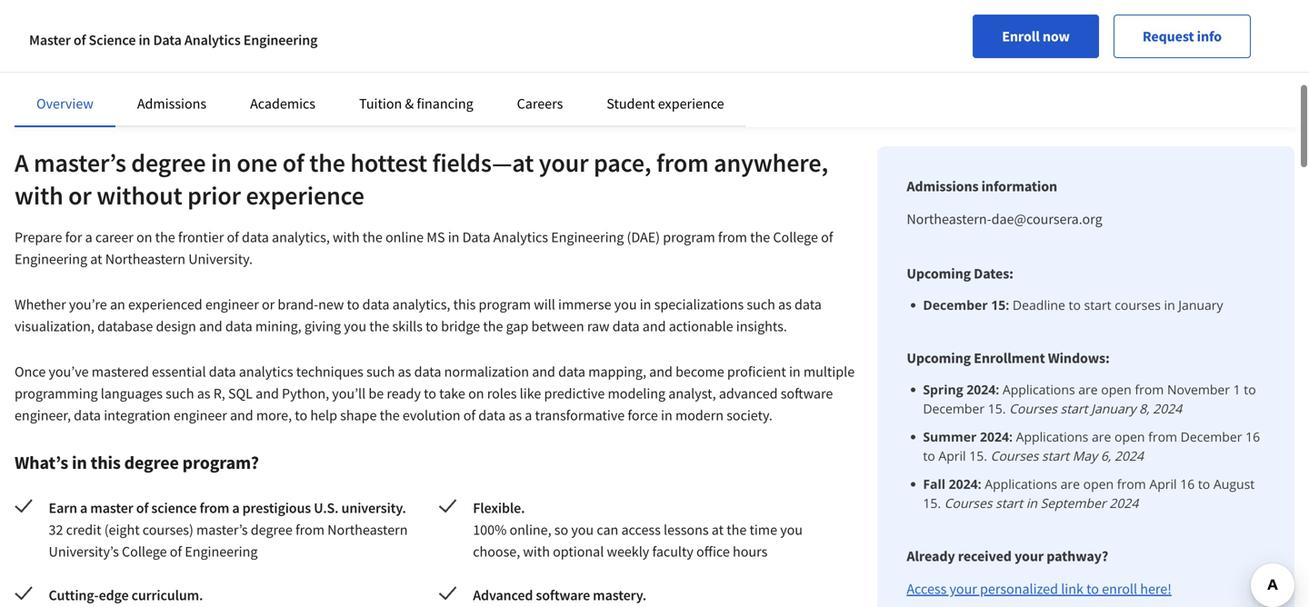 Task type: vqa. For each thing, say whether or not it's contained in the screenshot.
the top '2024:'
yes



Task type: locate. For each thing, give the bounding box(es) containing it.
1 vertical spatial april
[[1150, 476, 1178, 493]]

1 vertical spatial or
[[262, 296, 275, 314]]

1 horizontal spatial northeastern
[[328, 521, 408, 539]]

2024: for spring 2024:
[[967, 381, 1000, 398]]

fall 2024:
[[924, 476, 982, 493]]

1 vertical spatial with
[[333, 228, 360, 247]]

from right pace,
[[657, 147, 709, 179]]

november
[[1168, 381, 1231, 398]]

1 vertical spatial your
[[1015, 548, 1044, 566]]

raw
[[588, 317, 610, 336]]

1 vertical spatial software
[[536, 587, 590, 605]]

admissions for admissions
[[137, 95, 207, 113]]

the left online at the left top of page
[[363, 228, 383, 247]]

1 vertical spatial on
[[469, 385, 484, 403]]

fields—at
[[433, 147, 534, 179]]

the up hours
[[727, 521, 747, 539]]

are inside the applications are open from november 1 to december 15.
[[1079, 381, 1099, 398]]

0 vertical spatial at
[[90, 250, 102, 268]]

program right the (dae)
[[663, 228, 716, 247]]

applications up courses start in september 2024
[[985, 476, 1058, 493]]

applications for january
[[1003, 381, 1076, 398]]

2024: for summer 2024:
[[981, 428, 1013, 446]]

0 vertical spatial on
[[137, 228, 152, 247]]

2024
[[1154, 400, 1183, 418], [1115, 448, 1144, 465], [1110, 495, 1139, 512]]

frontier
[[178, 228, 224, 247]]

once
[[15, 363, 46, 381]]

anywhere,
[[714, 147, 829, 179]]

and left actionable
[[643, 317, 666, 336]]

1 vertical spatial december
[[924, 400, 985, 418]]

your inside a master's degree in one of the hottest fields—at your pace, from anywhere, with or without prior experience
[[539, 147, 589, 179]]

list item up windows:
[[924, 296, 1266, 315]]

such up insights.
[[747, 296, 776, 314]]

are up courses start january 8, 2024
[[1079, 381, 1099, 398]]

admissions for admissions information
[[907, 177, 979, 196]]

upcoming left dates:
[[907, 265, 972, 283]]

0 vertical spatial 16
[[1246, 428, 1261, 446]]

request info
[[1143, 27, 1223, 45]]

16
[[1246, 428, 1261, 446], [1181, 476, 1196, 493]]

1 horizontal spatial software
[[781, 385, 834, 403]]

1 vertical spatial such
[[367, 363, 395, 381]]

0 vertical spatial degree
[[131, 147, 206, 179]]

advanced
[[473, 587, 533, 605]]

open inside 'applications are open from december 16 to april 15.'
[[1115, 428, 1146, 446]]

to down python,
[[295, 407, 308, 425]]

0 vertical spatial master's
[[34, 147, 126, 179]]

1 horizontal spatial analytics
[[494, 228, 549, 247]]

at up office
[[712, 521, 724, 539]]

2 horizontal spatial with
[[523, 543, 550, 561]]

online,
[[510, 521, 552, 539]]

a right for
[[85, 228, 92, 247]]

degree up 'without'
[[131, 147, 206, 179]]

prestigious
[[243, 499, 311, 518]]

16 up august
[[1246, 428, 1261, 446]]

engineer
[[205, 296, 259, 314], [174, 407, 227, 425]]

be
[[369, 385, 384, 403]]

1 list item from the top
[[924, 296, 1266, 315]]

2 horizontal spatial 15.
[[989, 400, 1007, 418]]

such down essential
[[166, 385, 194, 403]]

and
[[199, 317, 223, 336], [643, 317, 666, 336], [532, 363, 556, 381], [650, 363, 673, 381], [256, 385, 279, 403], [230, 407, 253, 425]]

an
[[110, 296, 125, 314]]

0 vertical spatial software
[[781, 385, 834, 403]]

enroll
[[1103, 580, 1138, 599]]

15:
[[992, 297, 1010, 314]]

2 horizontal spatial such
[[747, 296, 776, 314]]

modeling
[[608, 385, 666, 403]]

1 horizontal spatial data
[[463, 228, 491, 247]]

program
[[663, 228, 716, 247], [479, 296, 531, 314]]

0 vertical spatial data
[[153, 31, 182, 49]]

become
[[676, 363, 725, 381]]

multiple
[[804, 363, 855, 381]]

in left the september
[[1027, 495, 1038, 512]]

the inside flexible. 100% online, so you can access lessons at the time you choose, with optional weekly faculty office hours
[[727, 521, 747, 539]]

transformative
[[535, 407, 625, 425]]

curriculum.
[[132, 587, 203, 605]]

courses
[[1010, 400, 1058, 418], [991, 448, 1039, 465], [945, 495, 993, 512]]

april left august
[[1150, 476, 1178, 493]]

15. for courses start may 6, 2024
[[970, 448, 988, 465]]

4 list item from the top
[[924, 475, 1266, 513]]

0 vertical spatial with
[[15, 180, 63, 212]]

can
[[597, 521, 619, 539]]

techniques
[[296, 363, 364, 381]]

experience inside a master's degree in one of the hottest fields—at your pace, from anywhere, with or without prior experience
[[246, 180, 365, 212]]

once you've mastered essential data analytics techniques such as data normalization and data mapping, and become proficient in multiple programming languages such as r, sql and python, you'll be ready to take on roles like predictive modeling analyst, advanced software engineer, data integration engineer and more, to help shape the evolution of data as a transformative force in modern society.
[[15, 363, 855, 425]]

a down like
[[525, 407, 533, 425]]

as
[[779, 296, 792, 314], [398, 363, 412, 381], [197, 385, 211, 403], [509, 407, 522, 425]]

faculty
[[653, 543, 694, 561]]

1 vertical spatial this
[[91, 452, 121, 474]]

of
[[74, 31, 86, 49], [283, 147, 304, 179], [227, 228, 239, 247], [822, 228, 834, 247], [464, 407, 476, 425], [136, 499, 149, 518], [170, 543, 182, 561]]

1 vertical spatial at
[[712, 521, 724, 539]]

college down anywhere,
[[774, 228, 819, 247]]

2 vertical spatial 2024:
[[949, 476, 982, 493]]

0 horizontal spatial 16
[[1181, 476, 1196, 493]]

list
[[915, 380, 1266, 513]]

0 horizontal spatial on
[[137, 228, 152, 247]]

or inside whether you're an experienced engineer or brand-new to data analytics, this program will immerse you in specializations such as data visualization, database design and data mining, giving you the skills to bridge the gap between raw data and actionable insights.
[[262, 296, 275, 314]]

you
[[615, 296, 637, 314], [344, 317, 367, 336], [572, 521, 594, 539], [781, 521, 803, 539]]

15. down fall
[[924, 495, 942, 512]]

from inside a master's degree in one of the hottest fields—at your pace, from anywhere, with or without prior experience
[[657, 147, 709, 179]]

degree down integration
[[124, 452, 179, 474]]

1 horizontal spatial on
[[469, 385, 484, 403]]

society.
[[727, 407, 773, 425]]

2 vertical spatial such
[[166, 385, 194, 403]]

0 vertical spatial college
[[774, 228, 819, 247]]

1 horizontal spatial experience
[[658, 95, 725, 113]]

0 horizontal spatial admissions
[[137, 95, 207, 113]]

design
[[156, 317, 196, 336]]

0 horizontal spatial this
[[91, 452, 121, 474]]

the left gap
[[483, 317, 503, 336]]

1 vertical spatial 15.
[[970, 448, 988, 465]]

lessons
[[664, 521, 709, 539]]

are up the september
[[1061, 476, 1081, 493]]

mastery.
[[593, 587, 647, 605]]

at inside flexible. 100% online, so you can access lessons at the time you choose, with optional weekly faculty office hours
[[712, 521, 724, 539]]

data up university. at top left
[[242, 228, 269, 247]]

2 vertical spatial with
[[523, 543, 550, 561]]

january left 8,
[[1092, 400, 1137, 418]]

or inside a master's degree in one of the hottest fields—at your pace, from anywhere, with or without prior experience
[[68, 180, 92, 212]]

of inside the once you've mastered essential data analytics techniques such as data normalization and data mapping, and become proficient in multiple programming languages such as r, sql and python, you'll be ready to take on roles like predictive modeling analyst, advanced software engineer, data integration engineer and more, to help shape the evolution of data as a transformative force in modern society.
[[464, 407, 476, 425]]

to down summer at the right of the page
[[924, 448, 936, 465]]

0 vertical spatial engineer
[[205, 296, 259, 314]]

0 vertical spatial 15.
[[989, 400, 1007, 418]]

0 horizontal spatial northeastern
[[105, 250, 186, 268]]

0 vertical spatial such
[[747, 296, 776, 314]]

courses start may 6, 2024
[[991, 448, 1144, 465]]

start
[[1085, 297, 1112, 314], [1061, 400, 1089, 418], [1043, 448, 1070, 465], [996, 495, 1024, 512]]

1 vertical spatial 2024:
[[981, 428, 1013, 446]]

the down anywhere,
[[751, 228, 771, 247]]

0 vertical spatial 2024:
[[967, 381, 1000, 398]]

0 horizontal spatial january
[[1092, 400, 1137, 418]]

with inside a master's degree in one of the hottest fields—at your pace, from anywhere, with or without prior experience
[[15, 180, 63, 212]]

15. inside applications are open from april 16 to august 15.
[[924, 495, 942, 512]]

admissions up the northeastern- at the right of page
[[907, 177, 979, 196]]

1 horizontal spatial or
[[262, 296, 275, 314]]

0 vertical spatial are
[[1079, 381, 1099, 398]]

0 vertical spatial program
[[663, 228, 716, 247]]

dae@coursera.org
[[992, 210, 1103, 228]]

15. inside the applications are open from november 1 to december 15.
[[989, 400, 1007, 418]]

list item containing summer 2024:
[[924, 428, 1266, 466]]

april down summer at the right of the page
[[939, 448, 967, 465]]

what's in this degree program?
[[15, 452, 259, 474]]

and up like
[[532, 363, 556, 381]]

applications inside applications are open from april 16 to august 15.
[[985, 476, 1058, 493]]

university.
[[189, 250, 253, 268]]

enroll
[[1003, 27, 1040, 45]]

science
[[151, 499, 197, 518]]

science
[[89, 31, 136, 49]]

0 vertical spatial your
[[539, 147, 589, 179]]

northeastern
[[105, 250, 186, 268], [328, 521, 408, 539]]

0 vertical spatial open
[[1102, 381, 1132, 398]]

0 horizontal spatial or
[[68, 180, 92, 212]]

1 vertical spatial data
[[463, 228, 491, 247]]

or up mining,
[[262, 296, 275, 314]]

request info button
[[1114, 15, 1252, 58]]

open down 6,
[[1084, 476, 1115, 493]]

start for january
[[1061, 400, 1089, 418]]

applications down enrollment
[[1003, 381, 1076, 398]]

1 vertical spatial applications
[[1017, 428, 1089, 446]]

1 vertical spatial upcoming
[[907, 349, 972, 368]]

to right skills
[[426, 317, 438, 336]]

1 horizontal spatial master's
[[197, 521, 248, 539]]

with down online,
[[523, 543, 550, 561]]

august
[[1214, 476, 1256, 493]]

from up 8,
[[1136, 381, 1165, 398]]

january
[[1179, 297, 1224, 314], [1092, 400, 1137, 418]]

northeastern down "career"
[[105, 250, 186, 268]]

1 vertical spatial analytics,
[[393, 296, 451, 314]]

master's inside earn a master of science from a prestigious u.s. university. 32 credit (eight courses) master's degree from northeastern university's college of engineering
[[197, 521, 248, 539]]

on
[[137, 228, 152, 247], [469, 385, 484, 403]]

spring 2024:
[[924, 381, 1000, 398]]

engineer down university. at top left
[[205, 296, 259, 314]]

as inside whether you're an experienced engineer or brand-new to data analytics, this program will immerse you in specializations such as data visualization, database design and data mining, giving you the skills to bridge the gap between raw data and actionable insights.
[[779, 296, 792, 314]]

0 horizontal spatial your
[[539, 147, 589, 179]]

1 vertical spatial analytics
[[494, 228, 549, 247]]

software down multiple
[[781, 385, 834, 403]]

1 vertical spatial engineer
[[174, 407, 227, 425]]

1 upcoming from the top
[[907, 265, 972, 283]]

list item down courses start january 8, 2024
[[924, 428, 1266, 466]]

analytics, inside prepare for a career on the frontier of data analytics, with the online ms in data analytics engineering (dae) program from the college of engineering at northeastern university.
[[272, 228, 330, 247]]

1 horizontal spatial college
[[774, 228, 819, 247]]

2024 down 6,
[[1110, 495, 1139, 512]]

1 vertical spatial master's
[[197, 521, 248, 539]]

start left may
[[1043, 448, 1070, 465]]

100%
[[473, 521, 507, 539]]

open inside applications are open from april 16 to august 15.
[[1084, 476, 1115, 493]]

courses down enrollment
[[1010, 400, 1058, 418]]

2 vertical spatial courses
[[945, 495, 993, 512]]

1 vertical spatial courses
[[991, 448, 1039, 465]]

with inside flexible. 100% online, so you can access lessons at the time you choose, with optional weekly faculty office hours
[[523, 543, 550, 561]]

1 horizontal spatial your
[[950, 580, 978, 599]]

1 vertical spatial admissions
[[907, 177, 979, 196]]

2024 right 6,
[[1115, 448, 1144, 465]]

are inside applications are open from april 16 to august 15.
[[1061, 476, 1081, 493]]

1 vertical spatial 16
[[1181, 476, 1196, 493]]

0 vertical spatial or
[[68, 180, 92, 212]]

tuition
[[359, 95, 402, 113]]

data up r,
[[209, 363, 236, 381]]

upcoming for upcoming enrollment windows:
[[907, 349, 972, 368]]

1 vertical spatial program
[[479, 296, 531, 314]]

16 left august
[[1181, 476, 1196, 493]]

with
[[15, 180, 63, 212], [333, 228, 360, 247], [523, 543, 550, 561]]

1 vertical spatial 2024
[[1115, 448, 1144, 465]]

list item down windows:
[[924, 380, 1266, 418]]

open inside the applications are open from november 1 to december 15.
[[1102, 381, 1132, 398]]

0 vertical spatial january
[[1179, 297, 1224, 314]]

college down (eight
[[122, 543, 167, 561]]

1 vertical spatial january
[[1092, 400, 1137, 418]]

integration
[[104, 407, 171, 425]]

0 vertical spatial northeastern
[[105, 250, 186, 268]]

(eight
[[104, 521, 140, 539]]

shape
[[340, 407, 377, 425]]

on right "career"
[[137, 228, 152, 247]]

open for 8,
[[1102, 381, 1132, 398]]

december down november
[[1181, 428, 1243, 446]]

you right time
[[781, 521, 803, 539]]

1 horizontal spatial such
[[367, 363, 395, 381]]

1 vertical spatial experience
[[246, 180, 365, 212]]

from inside 'applications are open from december 16 to april 15.'
[[1149, 428, 1178, 446]]

northeastern-
[[907, 210, 992, 228]]

september
[[1041, 495, 1107, 512]]

overview link
[[36, 95, 94, 113]]

15. inside 'applications are open from december 16 to april 15.'
[[970, 448, 988, 465]]

2 vertical spatial december
[[1181, 428, 1243, 446]]

data right science
[[153, 31, 182, 49]]

0 horizontal spatial at
[[90, 250, 102, 268]]

0 vertical spatial april
[[939, 448, 967, 465]]

to right 1
[[1245, 381, 1257, 398]]

actionable
[[669, 317, 734, 336]]

list item down may
[[924, 475, 1266, 513]]

analytics, up skills
[[393, 296, 451, 314]]

are
[[1079, 381, 1099, 398], [1093, 428, 1112, 446], [1061, 476, 1081, 493]]

software down optional
[[536, 587, 590, 605]]

this up master
[[91, 452, 121, 474]]

2 vertical spatial 15.
[[924, 495, 942, 512]]

open down 8,
[[1115, 428, 1146, 446]]

2 vertical spatial open
[[1084, 476, 1115, 493]]

0 horizontal spatial 15.
[[924, 495, 942, 512]]

2 vertical spatial are
[[1061, 476, 1081, 493]]

program inside whether you're an experienced engineer or brand-new to data analytics, this program will immerse you in specializations such as data visualization, database design and data mining, giving you the skills to bridge the gap between raw data and actionable insights.
[[479, 296, 531, 314]]

0 vertical spatial applications
[[1003, 381, 1076, 398]]

in up prior
[[211, 147, 232, 179]]

1 horizontal spatial this
[[454, 296, 476, 314]]

data inside prepare for a career on the frontier of data analytics, with the online ms in data analytics engineering (dae) program from the college of engineering at northeastern university.
[[463, 228, 491, 247]]

3 list item from the top
[[924, 428, 1266, 466]]

the left frontier
[[155, 228, 175, 247]]

upcoming
[[907, 265, 972, 283], [907, 349, 972, 368]]

1 horizontal spatial april
[[1150, 476, 1178, 493]]

the left hottest in the left of the page
[[309, 147, 346, 179]]

your right the "access"
[[950, 580, 978, 599]]

in right science
[[139, 31, 150, 49]]

15. down summer 2024:
[[970, 448, 988, 465]]

2 list item from the top
[[924, 380, 1266, 418]]

2024 right 8,
[[1154, 400, 1183, 418]]

master's down science
[[197, 521, 248, 539]]

analytics
[[185, 31, 241, 49], [494, 228, 549, 247]]

1 vertical spatial are
[[1093, 428, 1112, 446]]

python,
[[282, 385, 329, 403]]

the
[[309, 147, 346, 179], [155, 228, 175, 247], [363, 228, 383, 247], [751, 228, 771, 247], [370, 317, 390, 336], [483, 317, 503, 336], [380, 407, 400, 425], [727, 521, 747, 539]]

your up personalized
[[1015, 548, 1044, 566]]

2024: right fall
[[949, 476, 982, 493]]

admissions down master of science in data analytics engineering
[[137, 95, 207, 113]]

tuition & financing
[[359, 95, 474, 113]]

0 horizontal spatial master's
[[34, 147, 126, 179]]

a left the prestigious
[[232, 499, 240, 518]]

list item containing december 15:
[[924, 296, 1266, 315]]

you right giving
[[344, 317, 367, 336]]

data inside prepare for a career on the frontier of data analytics, with the online ms in data analytics engineering (dae) program from the college of engineering at northeastern university.
[[242, 228, 269, 247]]

data up ready
[[414, 363, 442, 381]]

from down 'applications are open from december 16 to april 15.'
[[1118, 476, 1147, 493]]

15. for courses start january 8, 2024
[[989, 400, 1007, 418]]

december inside the applications are open from november 1 to december 15.
[[924, 400, 985, 418]]

prior
[[187, 180, 241, 212]]

0 horizontal spatial experience
[[246, 180, 365, 212]]

such up be
[[367, 363, 395, 381]]

force
[[628, 407, 659, 425]]

or up for
[[68, 180, 92, 212]]

engineering
[[244, 31, 318, 49], [551, 228, 624, 247], [15, 250, 87, 268], [185, 543, 258, 561]]

0 vertical spatial admissions
[[137, 95, 207, 113]]

northeastern inside earn a master of science from a prestigious u.s. university. 32 credit (eight courses) master's degree from northeastern university's college of engineering
[[328, 521, 408, 539]]

to inside 'applications are open from december 16 to april 15.'
[[924, 448, 936, 465]]

flexible. 100% online, so you can access lessons at the time you choose, with optional weekly faculty office hours
[[473, 499, 803, 561]]

december down upcoming dates:
[[924, 297, 989, 314]]

16 inside 'applications are open from december 16 to april 15.'
[[1246, 428, 1261, 446]]

the inside a master's degree in one of the hottest fields—at your pace, from anywhere, with or without prior experience
[[309, 147, 346, 179]]

open for september
[[1084, 476, 1115, 493]]

program up gap
[[479, 296, 531, 314]]

are for may
[[1093, 428, 1112, 446]]

experience down one
[[246, 180, 365, 212]]

15.
[[989, 400, 1007, 418], [970, 448, 988, 465], [924, 495, 942, 512]]

in right what's
[[72, 452, 87, 474]]

0 horizontal spatial april
[[939, 448, 967, 465]]

1 vertical spatial college
[[122, 543, 167, 561]]

0 vertical spatial 2024
[[1154, 400, 1183, 418]]

degree inside a master's degree in one of the hottest fields—at your pace, from anywhere, with or without prior experience
[[131, 147, 206, 179]]

applications inside 'applications are open from december 16 to april 15.'
[[1017, 428, 1089, 446]]

analytics, up brand-
[[272, 228, 330, 247]]

are for january
[[1079, 381, 1099, 398]]

1 vertical spatial northeastern
[[328, 521, 408, 539]]

analytics up admissions link
[[185, 31, 241, 49]]

your
[[539, 147, 589, 179], [1015, 548, 1044, 566], [950, 580, 978, 599]]

1 horizontal spatial 15.
[[970, 448, 988, 465]]

16 inside applications are open from april 16 to august 15.
[[1181, 476, 1196, 493]]

your left pace,
[[539, 147, 589, 179]]

list containing spring 2024:
[[915, 380, 1266, 513]]

from down 8,
[[1149, 428, 1178, 446]]

spring
[[924, 381, 964, 398]]

prepare for a career on the frontier of data analytics, with the online ms in data analytics engineering (dae) program from the college of engineering at northeastern university.
[[15, 228, 834, 268]]

list item
[[924, 296, 1266, 315], [924, 380, 1266, 418], [924, 428, 1266, 466], [924, 475, 1266, 513]]

open up courses start january 8, 2024
[[1102, 381, 1132, 398]]

are inside 'applications are open from december 16 to april 15.'
[[1093, 428, 1112, 446]]

applications inside the applications are open from november 1 to december 15.
[[1003, 381, 1076, 398]]

1 horizontal spatial 16
[[1246, 428, 1261, 446]]

are for in
[[1061, 476, 1081, 493]]

a master's degree in one of the hottest fields—at your pace, from anywhere, with or without prior experience
[[15, 147, 829, 212]]

analytics, inside whether you're an experienced engineer or brand-new to data analytics, this program will immerse you in specializations such as data visualization, database design and data mining, giving you the skills to bridge the gap between raw data and actionable insights.
[[393, 296, 451, 314]]

0 horizontal spatial college
[[122, 543, 167, 561]]

2 upcoming from the top
[[907, 349, 972, 368]]

0 vertical spatial analytics,
[[272, 228, 330, 247]]

at down "career"
[[90, 250, 102, 268]]



Task type: describe. For each thing, give the bounding box(es) containing it.
university.
[[342, 499, 406, 518]]

university's
[[49, 543, 119, 561]]

student
[[607, 95, 655, 113]]

to right the link
[[1087, 580, 1100, 599]]

in right force
[[661, 407, 673, 425]]

analytics inside prepare for a career on the frontier of data analytics, with the online ms in data analytics engineering (dae) program from the college of engineering at northeastern university.
[[494, 228, 549, 247]]

32
[[49, 521, 63, 539]]

weekly
[[607, 543, 650, 561]]

a
[[15, 147, 29, 179]]

0 horizontal spatial such
[[166, 385, 194, 403]]

for
[[65, 228, 82, 247]]

engineering inside earn a master of science from a prestigious u.s. university. 32 credit (eight courses) master's degree from northeastern university's college of engineering
[[185, 543, 258, 561]]

list item containing spring 2024:
[[924, 380, 1266, 418]]

hottest
[[351, 147, 428, 179]]

data up multiple
[[795, 296, 822, 314]]

admissions link
[[137, 95, 207, 113]]

to up evolution
[[424, 385, 437, 403]]

northeastern inside prepare for a career on the frontier of data analytics, with the online ms in data analytics engineering (dae) program from the college of engineering at northeastern university.
[[105, 250, 186, 268]]

to right 'new'
[[347, 296, 360, 314]]

college inside prepare for a career on the frontier of data analytics, with the online ms in data analytics engineering (dae) program from the college of engineering at northeastern university.
[[774, 228, 819, 247]]

and up modeling
[[650, 363, 673, 381]]

december 15: deadline to start courses in january
[[924, 297, 1224, 314]]

gap
[[506, 317, 529, 336]]

and down analytics
[[256, 385, 279, 403]]

april inside applications are open from april 16 to august 15.
[[1150, 476, 1178, 493]]

the inside the once you've mastered essential data analytics techniques such as data normalization and data mapping, and become proficient in multiple programming languages such as r, sql and python, you'll be ready to take on roles like predictive modeling analyst, advanced software engineer, data integration engineer and more, to help shape the evolution of data as a transformative force in modern society.
[[380, 407, 400, 425]]

analyst,
[[669, 385, 717, 403]]

overview
[[36, 95, 94, 113]]

start left courses
[[1085, 297, 1112, 314]]

upcoming enrollment windows:
[[907, 349, 1111, 368]]

time
[[750, 521, 778, 539]]

choose,
[[473, 543, 521, 561]]

courses for summer 2024:
[[991, 448, 1039, 465]]

pace,
[[594, 147, 652, 179]]

in left multiple
[[790, 363, 801, 381]]

data left mining,
[[225, 317, 253, 336]]

access
[[907, 580, 947, 599]]

engineering left the (dae)
[[551, 228, 624, 247]]

0 vertical spatial analytics
[[185, 31, 241, 49]]

in inside a master's degree in one of the hottest fields—at your pace, from anywhere, with or without prior experience
[[211, 147, 232, 179]]

data down roles
[[479, 407, 506, 425]]

link
[[1062, 580, 1084, 599]]

at inside prepare for a career on the frontier of data analytics, with the online ms in data analytics engineering (dae) program from the college of engineering at northeastern university.
[[90, 250, 102, 268]]

student experience
[[607, 95, 725, 113]]

prepare
[[15, 228, 62, 247]]

deadline
[[1013, 297, 1066, 314]]

open for 6,
[[1115, 428, 1146, 446]]

in inside list
[[1027, 495, 1038, 512]]

software inside the once you've mastered essential data analytics techniques such as data normalization and data mapping, and become proficient in multiple programming languages such as r, sql and python, you'll be ready to take on roles like predictive modeling analyst, advanced software engineer, data integration engineer and more, to help shape the evolution of data as a transformative force in modern society.
[[781, 385, 834, 403]]

pathway?
[[1047, 548, 1109, 566]]

engineer inside whether you're an experienced engineer or brand-new to data analytics, this program will immerse you in specializations such as data visualization, database design and data mining, giving you the skills to bridge the gap between raw data and actionable insights.
[[205, 296, 259, 314]]

in right courses
[[1165, 297, 1176, 314]]

april inside 'applications are open from december 16 to april 15.'
[[939, 448, 967, 465]]

brand-
[[278, 296, 318, 314]]

you've
[[49, 363, 89, 381]]

courses)
[[143, 521, 194, 539]]

student experience link
[[607, 95, 725, 113]]

courses for spring 2024:
[[1010, 400, 1058, 418]]

in inside whether you're an experienced engineer or brand-new to data analytics, this program will immerse you in specializations such as data visualization, database design and data mining, giving you the skills to bridge the gap between raw data and actionable insights.
[[640, 296, 652, 314]]

15. for courses start in september 2024
[[924, 495, 942, 512]]

bridge
[[441, 317, 480, 336]]

you right immerse
[[615, 296, 637, 314]]

from right science
[[200, 499, 229, 518]]

new
[[318, 296, 344, 314]]

2024 for courses start may 6, 2024
[[1115, 448, 1144, 465]]

16 for december
[[1246, 428, 1261, 446]]

such inside whether you're an experienced engineer or brand-new to data analytics, this program will immerse you in specializations such as data visualization, database design and data mining, giving you the skills to bridge the gap between raw data and actionable insights.
[[747, 296, 776, 314]]

from inside prepare for a career on the frontier of data analytics, with the online ms in data analytics engineering (dae) program from the college of engineering at northeastern university.
[[719, 228, 748, 247]]

between
[[532, 317, 585, 336]]

degree inside earn a master of science from a prestigious u.s. university. 32 credit (eight courses) master's degree from northeastern university's college of engineering
[[251, 521, 293, 539]]

0 vertical spatial december
[[924, 297, 989, 314]]

to inside the applications are open from november 1 to december 15.
[[1245, 381, 1257, 398]]

with for flexible.
[[523, 543, 550, 561]]

now
[[1043, 27, 1071, 45]]

admissions information
[[907, 177, 1058, 196]]

list item containing fall 2024:
[[924, 475, 1266, 513]]

take
[[440, 385, 466, 403]]

summer 2024:
[[924, 428, 1013, 446]]

data right "raw" at bottom
[[613, 317, 640, 336]]

engineering down prepare in the top left of the page
[[15, 250, 87, 268]]

here!
[[1141, 580, 1172, 599]]

with for a
[[15, 180, 63, 212]]

information
[[982, 177, 1058, 196]]

so
[[555, 521, 569, 539]]

master's inside a master's degree in one of the hottest fields—at your pace, from anywhere, with or without prior experience
[[34, 147, 126, 179]]

courses start in september 2024
[[945, 495, 1139, 512]]

1
[[1234, 381, 1241, 398]]

2 vertical spatial your
[[950, 580, 978, 599]]

start for in
[[996, 495, 1024, 512]]

mining,
[[256, 317, 302, 336]]

already received your pathway?
[[907, 548, 1109, 566]]

skills
[[393, 317, 423, 336]]

a inside prepare for a career on the frontier of data analytics, with the online ms in data analytics engineering (dae) program from the college of engineering at northeastern university.
[[85, 228, 92, 247]]

essential
[[152, 363, 206, 381]]

ms
[[427, 228, 445, 247]]

data up 'predictive' on the left bottom of the page
[[559, 363, 586, 381]]

like
[[520, 385, 542, 403]]

a right earn
[[80, 499, 88, 518]]

data down programming
[[74, 407, 101, 425]]

as down roles
[[509, 407, 522, 425]]

on inside the once you've mastered essential data analytics techniques such as data normalization and data mapping, and become proficient in multiple programming languages such as r, sql and python, you'll be ready to take on roles like predictive modeling analyst, advanced software engineer, data integration engineer and more, to help shape the evolution of data as a transformative force in modern society.
[[469, 385, 484, 403]]

to right deadline
[[1069, 297, 1082, 314]]

earn
[[49, 499, 77, 518]]

&
[[405, 95, 414, 113]]

16 for april
[[1181, 476, 1196, 493]]

college inside earn a master of science from a prestigious u.s. university. 32 credit (eight courses) master's degree from northeastern university's college of engineering
[[122, 543, 167, 561]]

of inside a master's degree in one of the hottest fields—at your pace, from anywhere, with or without prior experience
[[283, 147, 304, 179]]

dates:
[[974, 265, 1014, 283]]

tuition & financing link
[[359, 95, 474, 113]]

upcoming for upcoming dates:
[[907, 265, 972, 283]]

enroll now button
[[974, 15, 1100, 58]]

this inside whether you're an experienced engineer or brand-new to data analytics, this program will immerse you in specializations such as data visualization, database design and data mining, giving you the skills to bridge the gap between raw data and actionable insights.
[[454, 296, 476, 314]]

0 vertical spatial experience
[[658, 95, 725, 113]]

giving
[[305, 317, 341, 336]]

start for may
[[1043, 448, 1070, 465]]

more,
[[256, 407, 292, 425]]

program inside prepare for a career on the frontier of data analytics, with the online ms in data analytics engineering (dae) program from the college of engineering at northeastern university.
[[663, 228, 716, 247]]

academics link
[[250, 95, 316, 113]]

applications for may
[[1017, 428, 1089, 446]]

2024: for fall 2024:
[[949, 476, 982, 493]]

one
[[237, 147, 278, 179]]

you'll
[[332, 385, 366, 403]]

financing
[[417, 95, 474, 113]]

experienced
[[128, 296, 203, 314]]

predictive
[[544, 385, 605, 403]]

northeastern-dae@coursera.org
[[907, 210, 1103, 228]]

u.s.
[[314, 499, 339, 518]]

courses
[[1116, 297, 1162, 314]]

as left r,
[[197, 385, 211, 403]]

a inside the once you've mastered essential data analytics techniques such as data normalization and data mapping, and become proficient in multiple programming languages such as r, sql and python, you'll be ready to take on roles like predictive modeling analyst, advanced software engineer, data integration engineer and more, to help shape the evolution of data as a transformative force in modern society.
[[525, 407, 533, 425]]

2024 for courses start january 8, 2024
[[1154, 400, 1183, 418]]

2024 for courses start in september 2024
[[1110, 495, 1139, 512]]

enroll now
[[1003, 27, 1071, 45]]

database
[[97, 317, 153, 336]]

you right 'so'
[[572, 521, 594, 539]]

engineering up academics link
[[244, 31, 318, 49]]

hours
[[733, 543, 768, 561]]

8,
[[1140, 400, 1150, 418]]

mastered
[[92, 363, 149, 381]]

credit
[[66, 521, 101, 539]]

with inside prepare for a career on the frontier of data analytics, with the online ms in data analytics engineering (dae) program from the college of engineering at northeastern university.
[[333, 228, 360, 247]]

from inside the applications are open from november 1 to december 15.
[[1136, 381, 1165, 398]]

engineer,
[[15, 407, 71, 425]]

flexible.
[[473, 499, 525, 518]]

from inside applications are open from april 16 to august 15.
[[1118, 476, 1147, 493]]

1 vertical spatial degree
[[124, 452, 179, 474]]

data right 'new'
[[363, 296, 390, 314]]

normalization
[[445, 363, 529, 381]]

2 horizontal spatial your
[[1015, 548, 1044, 566]]

in inside prepare for a career on the frontier of data analytics, with the online ms in data analytics engineering (dae) program from the college of engineering at northeastern university.
[[448, 228, 460, 247]]

to inside applications are open from april 16 to august 15.
[[1199, 476, 1211, 493]]

engineer inside the once you've mastered essential data analytics techniques such as data normalization and data mapping, and become proficient in multiple programming languages such as r, sql and python, you'll be ready to take on roles like predictive modeling analyst, advanced software engineer, data integration engineer and more, to help shape the evolution of data as a transformative force in modern society.
[[174, 407, 227, 425]]

and down the sql
[[230, 407, 253, 425]]

received
[[959, 548, 1012, 566]]

december inside 'applications are open from december 16 to april 15.'
[[1181, 428, 1243, 446]]

applications for in
[[985, 476, 1058, 493]]

and right design
[[199, 317, 223, 336]]

program?
[[183, 452, 259, 474]]

0 horizontal spatial software
[[536, 587, 590, 605]]

from down u.s.
[[296, 521, 325, 539]]

will
[[534, 296, 556, 314]]

cutting-edge curriculum.
[[49, 587, 203, 605]]

on inside prepare for a career on the frontier of data analytics, with the online ms in data analytics engineering (dae) program from the college of engineering at northeastern university.
[[137, 228, 152, 247]]

as up ready
[[398, 363, 412, 381]]

master
[[90, 499, 133, 518]]

careers
[[517, 95, 563, 113]]

courses for fall 2024:
[[945, 495, 993, 512]]

the left skills
[[370, 317, 390, 336]]

help
[[311, 407, 337, 425]]

specializations
[[655, 296, 744, 314]]

r,
[[214, 385, 225, 403]]

evolution
[[403, 407, 461, 425]]



